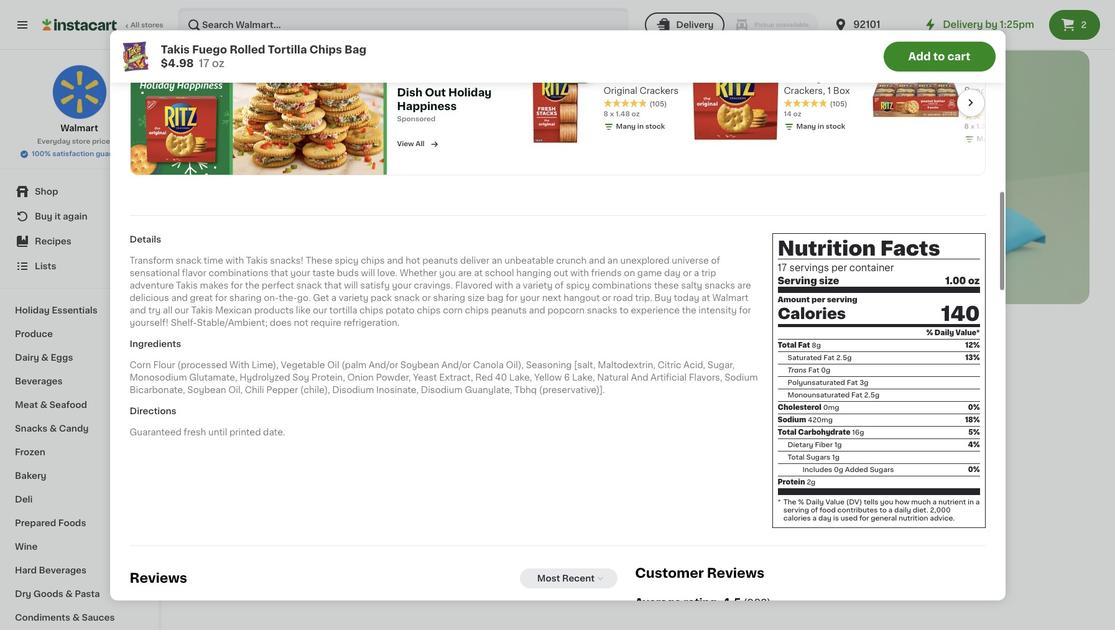 Task type: vqa. For each thing, say whether or not it's contained in the screenshot.
"10.6"
no



Task type: locate. For each thing, give the bounding box(es) containing it.
hanging
[[517, 269, 552, 278]]

in inside * the % daily value (dv) tells you how much a nutrient in a serving of food contributes to a daily diet. 2,000 calories a day is used for general nutrition advice.
[[968, 499, 974, 506]]

transform snack time with takis snacks! these spicy chips and hot peanuts deliver an unbeatable crunch and an unexplored universe of sensational flavor combinations that your taste buds will love. whether you are at school  hanging out with friends  on game day  or a trip adventure  takis makes for the perfect snack that will satisfy your cravings. flavored with a variety of spicy combinations  these salty snacks are delicious and great for sharing on-the-go. get a variety pack  snack or sharing size bag for your next hangout or road trip. buy today at walmart and try all our takis mexican products like our tortilla chips  potato chips  corn chips  peanuts and popcorn snacks to experience the intensity for yourself! shelf-stable/ambient; does not require refrigeration.
[[130, 257, 751, 328]]

seasoning
[[526, 361, 572, 370]]

of up trip at the right of the page
[[711, 257, 720, 265]]

1 vertical spatial 17
[[778, 264, 787, 273]]

satisfy
[[360, 281, 390, 290]]

that up perfect
[[271, 269, 288, 278]]

spicy
[[335, 257, 359, 265], [566, 281, 590, 290]]

fat left 8g
[[798, 343, 810, 349]]

1 vertical spatial peanuts
[[491, 306, 527, 315]]

17 up 'serving'
[[778, 264, 787, 273]]

& left pasta on the bottom
[[65, 590, 73, 599]]

for right the makes on the top
[[231, 281, 243, 290]]

ritz left fresh
[[604, 75, 621, 83]]

0 vertical spatial %
[[927, 330, 934, 337]]

monounsaturated
[[788, 392, 850, 399]]

16g
[[853, 430, 865, 437]]

0 horizontal spatial variety
[[339, 294, 369, 303]]

recipes link
[[7, 229, 151, 254]]

per down nutrition
[[832, 264, 847, 273]]

to inside transform snack time with takis snacks! these spicy chips and hot peanuts deliver an unbeatable crunch and an unexplored universe of sensational flavor combinations that your taste buds will love. whether you are at school  hanging out with friends  on game day  or a trip adventure  takis makes for the perfect snack that will satisfy your cravings. flavored with a variety of spicy combinations  these salty snacks are delicious and great for sharing on-the-go. get a variety pack  snack or sharing size bag for your next hangout or road trip. buy today at walmart and try all our takis mexican products like our tortilla chips  potato chips  corn chips  peanuts and popcorn snacks to experience the intensity for yourself! shelf-stable/ambient; does not require refrigeration.
[[620, 306, 629, 315]]

inosinate,
[[376, 386, 419, 395]]

snacks up frozen
[[15, 424, 47, 433]]

0 horizontal spatial the
[[245, 281, 260, 290]]

all
[[163, 306, 173, 315]]

& left sauces
[[72, 613, 80, 622]]

1 vertical spatial snack
[[296, 281, 322, 290]]

0 vertical spatial of
[[711, 257, 720, 265]]

2 horizontal spatial ritz
[[965, 75, 982, 83]]

to down road
[[620, 306, 629, 315]]

prepared foods link
[[7, 511, 151, 535]]

1 vertical spatial to
[[620, 306, 629, 315]]

2 horizontal spatial snack
[[394, 294, 420, 303]]

0 horizontal spatial 17
[[199, 58, 209, 68]]

1 vertical spatial daily
[[806, 499, 824, 506]]

0 horizontal spatial 0g
[[821, 367, 831, 374]]

0 horizontal spatial serving
[[784, 507, 809, 514]]

1 horizontal spatial an
[[608, 257, 618, 265]]

serving size
[[778, 276, 840, 286]]

ritz down "3"
[[965, 75, 982, 83]]

0 horizontal spatial snacks
[[15, 424, 47, 433]]

serving down servings per container
[[827, 296, 858, 304]]

1 horizontal spatial of
[[711, 257, 720, 265]]

the down today
[[682, 306, 697, 315]]

average
[[635, 598, 681, 608]]

$
[[967, 58, 972, 65]]

in down 8 x 1.48 oz
[[638, 124, 644, 131]]

cravings.
[[414, 281, 453, 290]]

0 horizontal spatial sodium
[[725, 374, 758, 382]]

bag
[[487, 294, 504, 303]]

1 horizontal spatial x
[[971, 124, 975, 131]]

[salt,
[[574, 361, 596, 370]]

you inside * the % daily value (dv) tells you how much a nutrient in a serving of food contributes to a daily diet. 2,000 calories a day is used for general nutrition advice.
[[881, 499, 894, 506]]

total for dietary fiber 1g
[[778, 430, 797, 437]]

fat for saturated
[[824, 355, 835, 362]]

1 horizontal spatial serving
[[827, 296, 858, 304]]

carbohydrate
[[798, 430, 851, 437]]

0 vertical spatial at
[[474, 269, 483, 278]]

many down 14 oz at the right
[[797, 124, 816, 131]]

1 vertical spatial 8
[[965, 124, 969, 131]]

many for crackers,
[[797, 124, 816, 131]]

1 horizontal spatial daily
[[935, 330, 954, 337]]

taste
[[313, 269, 335, 278]]

2 and/or from the left
[[442, 361, 471, 370]]

1 horizontal spatial delivery
[[943, 20, 983, 29]]

that down the taste
[[324, 281, 342, 290]]

will
[[361, 269, 375, 278], [344, 281, 358, 290]]

with
[[226, 257, 244, 265], [571, 269, 589, 278], [495, 281, 514, 290]]

0% up 18%
[[969, 405, 980, 412]]

0 vertical spatial snack
[[176, 257, 202, 265]]

chips up the love.
[[361, 257, 385, 265]]

& for meat
[[40, 401, 47, 409]]

sodium down sugar,
[[725, 374, 758, 382]]

1 vertical spatial the
[[682, 306, 697, 315]]

crackers, inside ritz original flavor crackers, 1 box
[[784, 87, 826, 96]]

day inside transform snack time with takis snacks! these spicy chips and hot peanuts deliver an unbeatable crunch and an unexplored universe of sensational flavor combinations that your taste buds will love. whether you are at school  hanging out with friends  on game day  or a trip adventure  takis makes for the perfect snack that will satisfy your cravings. flavored with a variety of spicy combinations  these salty snacks are delicious and great for sharing on-the-go. get a variety pack  snack or sharing size bag for your next hangout or road trip. buy today at walmart and try all our takis mexican products like our tortilla chips  potato chips  corn chips  peanuts and popcorn snacks to experience the intensity for yourself! shelf-stable/ambient; does not require refrigeration.
[[664, 269, 681, 278]]

tortilla
[[268, 44, 307, 54]]

all
[[131, 22, 140, 29], [416, 141, 425, 148]]

fat for total
[[798, 343, 810, 349]]

sodium inside corn flour (processed with lime), vegetable oil (palm and/or soybean and/or canola oil), seasoning [salt, maltodextrin, citric acid, sugar, monosodium glutamate, hydrolyzed soy protein, onion powder, yeast extract, red 40 lake, yellow 6 lake, natural and artificial flavors, sodium bicarbonate, soybean oil, chili pepper (chile), disodium inosinate, disodium guanylate, tbhq (preservative)].
[[725, 374, 758, 382]]

1 vertical spatial original
[[604, 87, 638, 96]]

ritz for ritz fresh stacks original crackers
[[604, 75, 621, 83]]

trans
[[788, 367, 807, 374]]

value
[[826, 499, 845, 506]]

at up intensity
[[702, 294, 710, 303]]

many
[[616, 124, 636, 131], [797, 124, 816, 131], [977, 136, 997, 143]]

1 horizontal spatial %
[[927, 330, 934, 337]]

ritz inside ritz fresh stacks original crackers
[[604, 75, 621, 83]]

crunch
[[556, 257, 587, 265]]

walmart
[[60, 124, 98, 133], [713, 294, 749, 303]]

0g down saturated fat 2.5g
[[821, 367, 831, 374]]

buy left it
[[35, 212, 52, 221]]

size down servings per container
[[819, 276, 840, 286]]

0g
[[821, 367, 831, 374], [834, 467, 844, 474]]

None search field
[[178, 7, 629, 42]]

hot
[[406, 257, 420, 265]]

your down the love.
[[392, 281, 412, 290]]

to left cart
[[934, 51, 945, 61]]

the left perfect
[[245, 281, 260, 290]]

variety down hanging
[[523, 281, 553, 290]]

2 sharing from the left
[[433, 294, 466, 303]]

1 our from the left
[[175, 306, 189, 315]]

and
[[387, 257, 404, 265], [589, 257, 606, 265], [171, 294, 188, 303], [130, 306, 146, 315], [529, 306, 546, 315]]

potato
[[386, 306, 415, 315]]

items
[[410, 206, 441, 216]]

pepper
[[266, 386, 298, 395]]

0 horizontal spatial many in stock
[[616, 124, 665, 131]]

0 horizontal spatial combinations
[[209, 269, 269, 278]]

snack up potato
[[394, 294, 420, 303]]

prepared
[[15, 519, 56, 528]]

1 vertical spatial at
[[702, 294, 710, 303]]

2 horizontal spatial stock
[[1007, 136, 1026, 143]]

intensity
[[699, 306, 737, 315]]

day
[[664, 269, 681, 278], [819, 516, 832, 522]]

0% down 4%
[[969, 467, 980, 474]]

2 our from the left
[[313, 306, 327, 315]]

1 horizontal spatial soybean
[[401, 361, 439, 370]]

1 horizontal spatial many
[[797, 124, 816, 131]]

1 vertical spatial snacks
[[15, 424, 47, 433]]

1 horizontal spatial snack
[[296, 281, 322, 290]]

0 horizontal spatial add
[[909, 51, 931, 61]]

essentials
[[52, 306, 98, 315]]

0 vertical spatial your
[[291, 269, 310, 278]]

try
[[148, 306, 161, 315]]

0 horizontal spatial day
[[664, 269, 681, 278]]

walmart logo image
[[52, 65, 107, 119]]

buy down these at right
[[655, 294, 672, 303]]

1 vertical spatial sodium
[[778, 417, 807, 424]]

ritz fresh stacks original crackers
[[604, 75, 679, 96]]

(105) down crackers
[[650, 101, 667, 108]]

many in stock down 14 oz at the right
[[797, 124, 846, 131]]

a right calories
[[813, 516, 817, 522]]

guaranteed fresh until printed date.
[[130, 428, 285, 437]]

total down dietary
[[788, 455, 805, 461]]

stable/ambient;
[[197, 319, 268, 328]]

2 horizontal spatial your
[[520, 294, 540, 303]]

1g right fiber
[[835, 442, 842, 449]]

takis fuego rolled tortilla chips bag $4.98 17 oz
[[161, 44, 367, 68]]

soybean down glutamate, at the left of the page
[[187, 386, 226, 395]]

74
[[982, 58, 990, 65]]

add for add to cart
[[909, 51, 931, 61]]

you
[[439, 269, 456, 278], [881, 499, 894, 506]]

advice.
[[930, 516, 955, 522]]

100% satisfaction guarantee button
[[19, 147, 139, 159]]

0 horizontal spatial x
[[610, 111, 614, 118]]

sugars right added
[[870, 467, 894, 474]]

1 vertical spatial 0g
[[834, 467, 844, 474]]

many in stock for crackers,
[[797, 124, 846, 131]]

0 horizontal spatial lake,
[[509, 374, 532, 382]]

in right nutrient
[[968, 499, 974, 506]]

13%
[[966, 355, 980, 362]]

crackers, left 1
[[784, 87, 826, 96]]

of down out
[[555, 281, 564, 290]]

a left trip at the right of the page
[[694, 269, 699, 278]]

and up the all
[[171, 294, 188, 303]]

for down contributes
[[860, 516, 870, 522]]

vegetable
[[281, 361, 325, 370]]

product group containing gluten-free
[[197, 334, 301, 538]]

hangout
[[564, 294, 600, 303]]

stacks
[[649, 75, 679, 83]]

peanuts up whether
[[423, 257, 458, 265]]

1 vertical spatial that
[[324, 281, 342, 290]]

1 horizontal spatial original
[[803, 75, 837, 83]]

daily inside * the % daily value (dv) tells you how much a nutrient in a serving of food contributes to a daily diet. 2,000 calories a day is used for general nutrition advice.
[[806, 499, 824, 506]]

sandwich
[[965, 87, 1007, 96]]

1 horizontal spatial sugars
[[870, 467, 894, 474]]

with down crunch
[[571, 269, 589, 278]]

peanut
[[984, 75, 1015, 83]]

1 horizontal spatial are
[[738, 281, 751, 290]]

oz right 1.48
[[632, 111, 640, 118]]

service type group
[[645, 12, 819, 37]]

most recent button
[[520, 569, 618, 589]]

1 vertical spatial crackers,
[[965, 100, 1006, 108]]

1 vertical spatial 1g
[[833, 455, 840, 461]]

snacks & candy
[[15, 424, 89, 433]]

soybean up yeast
[[401, 361, 439, 370]]

1 sharing from the left
[[229, 294, 262, 303]]

1 horizontal spatial size
[[819, 276, 840, 286]]

beverages link
[[7, 370, 151, 393]]

1 horizontal spatial snacks
[[238, 130, 308, 148]]

17 down 'fuego' at the top left of the page
[[199, 58, 209, 68]]

lake, up "tbhq"
[[509, 374, 532, 382]]

oil,
[[228, 386, 243, 395]]

3 ritz from the left
[[965, 75, 982, 83]]

0 vertical spatial you
[[439, 269, 456, 278]]

crackers,
[[784, 87, 826, 96], [965, 100, 1006, 108]]

protein
[[778, 479, 805, 486]]

0 vertical spatial 17
[[199, 58, 209, 68]]

dry
[[15, 590, 31, 599]]

1 vertical spatial 2.5g
[[865, 392, 880, 399]]

1 horizontal spatial your
[[392, 281, 412, 290]]

0 vertical spatial will
[[361, 269, 375, 278]]

1 horizontal spatial or
[[602, 294, 611, 303]]

guanylate,
[[465, 386, 512, 395]]

or left road
[[602, 294, 611, 303]]

0 vertical spatial with
[[226, 257, 244, 265]]

0 horizontal spatial an
[[492, 257, 503, 265]]

0 vertical spatial soybean
[[401, 361, 439, 370]]

0 horizontal spatial and/or
[[369, 361, 398, 370]]

your down "snacks!"
[[291, 269, 310, 278]]

you up cravings.
[[439, 269, 456, 278]]

dairy
[[15, 353, 39, 362]]

40
[[495, 374, 507, 382]]

oz inside takis fuego rolled tortilla chips bag $4.98 17 oz
[[212, 58, 225, 68]]

total carbohydrate 16g
[[778, 430, 865, 437]]

2.5g up 'trans fat 0g polyunsaturated fat 3g monounsaturated fat 2.5g' on the right of the page
[[837, 355, 852, 362]]

0 horizontal spatial soybean
[[187, 386, 226, 395]]

day down food
[[819, 516, 832, 522]]

add down add to cart
[[932, 67, 950, 76]]

original up 1
[[803, 75, 837, 83]]

will down "buds"
[[344, 281, 358, 290]]

& left candy
[[50, 424, 57, 433]]

serving up calories
[[784, 507, 809, 514]]

snacks for snacks
[[238, 130, 308, 148]]

mexican
[[215, 306, 252, 315]]

2 0% from the top
[[969, 467, 980, 474]]

product group
[[197, 334, 301, 538], [327, 334, 430, 538]]

deli link
[[7, 488, 151, 511]]

1 horizontal spatial ritz
[[784, 75, 801, 83]]

fresh
[[184, 428, 206, 437]]

x for 1.38
[[971, 124, 975, 131]]

1 horizontal spatial stock
[[826, 124, 846, 131]]

to inside * the % daily value (dv) tells you how much a nutrient in a serving of food contributes to a daily diet. 2,000 calories a day is used for general nutrition advice.
[[880, 507, 887, 514]]

are up 'flavored'
[[458, 269, 472, 278]]

yellow
[[534, 374, 562, 382]]

to up general
[[880, 507, 887, 514]]

(105) for 1
[[830, 101, 848, 108]]

you inside transform snack time with takis snacks! these spicy chips and hot peanuts deliver an unbeatable crunch and an unexplored universe of sensational flavor combinations that your taste buds will love. whether you are at school  hanging out with friends  on game day  or a trip adventure  takis makes for the perfect snack that will satisfy your cravings. flavored with a variety of spicy combinations  these salty snacks are delicious and great for sharing on-the-go. get a variety pack  snack or sharing size bag for your next hangout or road trip. buy today at walmart and try all our takis mexican products like our tortilla chips  potato chips  corn chips  peanuts and popcorn snacks to experience the intensity for yourself! shelf-stable/ambient; does not require refrigeration.
[[439, 269, 456, 278]]

walmart link
[[52, 65, 107, 134]]

to
[[934, 51, 945, 61], [620, 306, 629, 315], [880, 507, 887, 514]]

chips down bag
[[465, 306, 489, 315]]

citric
[[658, 361, 682, 370]]

0 vertical spatial 1g
[[835, 442, 842, 449]]

many in stock down 1.38
[[977, 136, 1026, 143]]

variety up tortilla
[[339, 294, 369, 303]]

0 horizontal spatial delivery
[[676, 21, 714, 29]]

1 vertical spatial add
[[932, 67, 950, 76]]

instacart logo image
[[42, 17, 117, 32]]

ritz inside ritz original flavor crackers, 1 box
[[784, 75, 801, 83]]

red
[[475, 374, 493, 382]]

ritz for ritz original flavor crackers, 1 box
[[784, 75, 801, 83]]

1 vertical spatial combinations
[[592, 281, 652, 290]]

pack
[[371, 294, 392, 303]]

ritz peanut butter sandwich crackers, snack packs
[[965, 75, 1044, 121]]

add left cart
[[909, 51, 931, 61]]

1 vertical spatial holiday
[[15, 306, 50, 315]]

2 (105) from the left
[[830, 101, 848, 108]]

0 vertical spatial to
[[934, 51, 945, 61]]

per up calories
[[812, 296, 826, 304]]

spicy up "buds"
[[335, 257, 359, 265]]

1 (105) from the left
[[650, 101, 667, 108]]

0 horizontal spatial crackers,
[[784, 87, 826, 96]]

0 horizontal spatial (105)
[[650, 101, 667, 108]]

or
[[683, 269, 692, 278], [422, 294, 431, 303], [602, 294, 611, 303]]

0 vertical spatial holiday
[[449, 88, 492, 98]]

takis down great
[[191, 306, 213, 315]]

0 horizontal spatial your
[[291, 269, 310, 278]]

store
[[72, 138, 90, 145]]

0 vertical spatial x
[[610, 111, 614, 118]]

beverages down dairy & eggs
[[15, 377, 63, 386]]

8 left 1.48
[[604, 111, 609, 118]]

1 and/or from the left
[[369, 361, 398, 370]]

for right intensity
[[739, 306, 751, 315]]

0 horizontal spatial of
[[555, 281, 564, 290]]

an up friends
[[608, 257, 618, 265]]

edit items button
[[220, 193, 606, 228]]

2
[[1082, 21, 1087, 29]]

delivery inside button
[[676, 21, 714, 29]]

stock down the box
[[826, 124, 846, 131]]

1 lake, from the left
[[509, 374, 532, 382]]

sharing up corn at the top left
[[433, 294, 466, 303]]

x
[[610, 111, 614, 118], [971, 124, 975, 131]]

crackers
[[640, 87, 679, 96]]

many down 1.38
[[977, 136, 997, 143]]

day up these at right
[[664, 269, 681, 278]]

all left stores
[[131, 22, 140, 29]]

flavored
[[455, 281, 493, 290]]

time
[[204, 257, 223, 265]]

box
[[834, 87, 850, 96]]

92101
[[854, 20, 881, 29]]

whether
[[400, 269, 437, 278]]

0 horizontal spatial daily
[[806, 499, 824, 506]]

8 down packs at the right top of the page
[[965, 124, 969, 131]]

1 horizontal spatial snacks
[[705, 281, 735, 290]]

1 horizontal spatial combinations
[[592, 281, 652, 290]]

0 horizontal spatial disodium
[[332, 386, 374, 395]]

sharing up mexican
[[229, 294, 262, 303]]

2 ritz from the left
[[784, 75, 801, 83]]

snack up flavor
[[176, 257, 202, 265]]

everyday store prices link
[[37, 137, 122, 147]]

an up school
[[492, 257, 503, 265]]

chips left corn at the top left
[[417, 306, 441, 315]]

or down cravings.
[[422, 294, 431, 303]]

will up satisfy
[[361, 269, 375, 278]]

1 ritz from the left
[[604, 75, 621, 83]]

*
[[778, 499, 781, 506]]

1 horizontal spatial our
[[313, 306, 327, 315]]

1 horizontal spatial 0g
[[834, 467, 844, 474]]

total up "saturated"
[[778, 343, 797, 349]]

with down school
[[495, 281, 514, 290]]

on-
[[264, 294, 279, 303]]

x left 1.48
[[610, 111, 614, 118]]

1 vertical spatial %
[[798, 499, 805, 506]]

% right the
[[798, 499, 805, 506]]

ritz inside ritz peanut butter sandwich crackers, snack packs
[[965, 75, 982, 83]]

0 vertical spatial add
[[909, 51, 931, 61]]

kendall parks
[[250, 168, 311, 176]]

much
[[912, 499, 931, 506]]

1 vertical spatial day
[[819, 516, 832, 522]]

1 vertical spatial with
[[571, 269, 589, 278]]

and up friends
[[589, 257, 606, 265]]

daily up food
[[806, 499, 824, 506]]

total
[[778, 343, 797, 349], [778, 430, 797, 437], [788, 455, 805, 461]]

1 product group from the left
[[197, 334, 301, 538]]

1 horizontal spatial you
[[881, 499, 894, 506]]

0 horizontal spatial reviews
[[130, 572, 187, 585]]

ritz holiday image
[[130, 31, 387, 175]]



Task type: describe. For each thing, give the bounding box(es) containing it.
chips
[[310, 44, 342, 54]]

1 vertical spatial sugars
[[870, 467, 894, 474]]

2 vertical spatial your
[[520, 294, 540, 303]]

gluten-free
[[203, 425, 246, 432]]

14 oz
[[784, 111, 802, 118]]

0 horizontal spatial snacks
[[587, 306, 618, 315]]

1 0% from the top
[[969, 405, 980, 412]]

butter
[[1017, 75, 1044, 83]]

unexplored
[[621, 257, 670, 265]]

2 horizontal spatial with
[[571, 269, 589, 278]]

oil),
[[506, 361, 524, 370]]

gluten-free button
[[202, 339, 296, 528]]

amount per serving
[[778, 296, 858, 304]]

dry goods & pasta link
[[7, 582, 151, 606]]

snacks & candy link
[[7, 417, 151, 441]]

parks
[[286, 168, 311, 176]]

delivery by 1:25pm
[[943, 20, 1035, 29]]

road
[[613, 294, 633, 303]]

per for container
[[832, 264, 847, 273]]

dairy & eggs link
[[7, 346, 151, 370]]

1g for dietary fiber 1g
[[835, 442, 842, 449]]

0 vertical spatial the
[[245, 281, 260, 290]]

2 vertical spatial total
[[788, 455, 805, 461]]

recipes
[[35, 237, 71, 246]]

these
[[654, 281, 679, 290]]

condiments
[[15, 613, 70, 622]]

1 horizontal spatial the
[[682, 306, 697, 315]]

fuego
[[192, 44, 227, 54]]

get
[[313, 294, 329, 303]]

fresh
[[623, 75, 647, 83]]

2 lake, from the left
[[572, 374, 595, 382]]

a right "get"
[[332, 294, 337, 303]]

satisfaction
[[52, 151, 94, 157]]

0 vertical spatial variety
[[523, 281, 553, 290]]

1 horizontal spatial will
[[361, 269, 375, 278]]

a up general
[[889, 507, 893, 514]]

a right nutrient
[[976, 499, 980, 506]]

size inside transform snack time with takis snacks! these spicy chips and hot peanuts deliver an unbeatable crunch and an unexplored universe of sensational flavor combinations that your taste buds will love. whether you are at school  hanging out with friends  on game day  or a trip adventure  takis makes for the perfect snack that will satisfy your cravings. flavored with a variety of spicy combinations  these salty snacks are delicious and great for sharing on-the-go. get a variety pack  snack or sharing size bag for your next hangout or road trip. buy today at walmart and try all our takis mexican products like our tortilla chips  potato chips  corn chips  peanuts and popcorn snacks to experience the intensity for yourself! shelf-stable/ambient; does not require refrigeration.
[[468, 294, 485, 303]]

1 vertical spatial your
[[392, 281, 412, 290]]

1 vertical spatial will
[[344, 281, 358, 290]]

the
[[784, 499, 797, 506]]

1 horizontal spatial sodium
[[778, 417, 807, 424]]

4%
[[969, 442, 980, 449]]

takis down flavor
[[176, 281, 198, 290]]

8 for 8 x 1.48 oz
[[604, 111, 609, 118]]

1.00
[[946, 276, 967, 286]]

1 horizontal spatial peanuts
[[491, 306, 527, 315]]

1 vertical spatial spicy
[[566, 281, 590, 290]]

corn
[[443, 306, 463, 315]]

a up 2,000 at right
[[933, 499, 937, 506]]

produce
[[15, 330, 53, 338]]

4.5
[[723, 598, 741, 608]]

0 horizontal spatial 2.5g
[[837, 355, 852, 362]]

serving
[[778, 276, 817, 286]]

holiday inside dish out holiday happiness spo nsored
[[449, 88, 492, 98]]

natural
[[597, 374, 629, 382]]

tbhq
[[515, 386, 537, 395]]

0 vertical spatial that
[[271, 269, 288, 278]]

nutrition
[[899, 516, 929, 522]]

0 vertical spatial beverages
[[15, 377, 63, 386]]

for down the makes on the top
[[215, 294, 227, 303]]

next
[[542, 294, 562, 303]]

and down next
[[529, 306, 546, 315]]

0 vertical spatial serving
[[827, 296, 858, 304]]

buy inside transform snack time with takis snacks! these spicy chips and hot peanuts deliver an unbeatable crunch and an unexplored universe of sensational flavor combinations that your taste buds will love. whether you are at school  hanging out with friends  on game day  or a trip adventure  takis makes for the perfect snack that will satisfy your cravings. flavored with a variety of spicy combinations  these salty snacks are delicious and great for sharing on-the-go. get a variety pack  snack or sharing size bag for your next hangout or road trip. buy today at walmart and try all our takis mexican products like our tortilla chips  potato chips  corn chips  peanuts and popcorn snacks to experience the intensity for yourself! shelf-stable/ambient; does not require refrigeration.
[[655, 294, 672, 303]]

for inside * the % daily value (dv) tells you how much a nutrient in a serving of food contributes to a daily diet. 2,000 calories a day is used for general nutrition advice.
[[860, 516, 870, 522]]

1g for total sugars 1g
[[833, 455, 840, 461]]

(105) for crackers
[[650, 101, 667, 108]]

1 an from the left
[[492, 257, 503, 265]]

2 product group from the left
[[327, 334, 430, 538]]

today
[[674, 294, 700, 303]]

0 horizontal spatial or
[[422, 294, 431, 303]]

1 vertical spatial soybean
[[187, 386, 226, 395]]

& for condiments
[[72, 613, 80, 622]]

0g inside 'trans fat 0g polyunsaturated fat 3g monounsaturated fat 2.5g'
[[821, 367, 831, 374]]

1 horizontal spatial 17
[[778, 264, 787, 273]]

& for dairy
[[41, 353, 49, 362]]

date.
[[263, 428, 285, 437]]

rolled
[[230, 44, 265, 54]]

and left try
[[130, 306, 146, 315]]

0 vertical spatial combinations
[[209, 269, 269, 278]]

all inside "link"
[[131, 22, 140, 29]]

the-
[[279, 294, 297, 303]]

add for add
[[932, 67, 950, 76]]

universe
[[672, 257, 709, 265]]

school
[[485, 269, 514, 278]]

(chile),
[[300, 386, 330, 395]]

for right bag
[[506, 294, 518, 303]]

1 horizontal spatial that
[[324, 281, 342, 290]]

% inside * the % daily value (dv) tells you how much a nutrient in a serving of food contributes to a daily diet. 2,000 calories a day is used for general nutrition advice.
[[798, 499, 805, 506]]

stock for 1
[[826, 124, 846, 131]]

spo
[[397, 116, 411, 123]]

all stores
[[131, 22, 163, 29]]

2 horizontal spatial many in stock
[[977, 136, 1026, 143]]

0 vertical spatial buy
[[35, 212, 52, 221]]

guaranteed
[[130, 428, 182, 437]]

1 horizontal spatial reviews
[[707, 567, 765, 580]]

extract,
[[439, 374, 473, 382]]

snacks for snacks & candy
[[15, 424, 47, 433]]

love.
[[377, 269, 398, 278]]

x for 1.48
[[610, 111, 614, 118]]

many in stock for original
[[616, 124, 665, 131]]

crackers, inside ritz peanut butter sandwich crackers, snack packs
[[965, 100, 1006, 108]]

require
[[311, 319, 341, 328]]

original inside ritz fresh stacks original crackers
[[604, 87, 638, 96]]

nutrition facts
[[778, 239, 941, 259]]

8 x 1.38 oz
[[965, 124, 1001, 131]]

fiber
[[815, 442, 833, 449]]

flour
[[153, 361, 175, 370]]

of inside * the % daily value (dv) tells you how much a nutrient in a serving of food contributes to a daily diet. 2,000 calories a day is used for general nutrition advice.
[[811, 507, 818, 514]]

sauces
[[82, 613, 115, 622]]

in down ritz original flavor crackers, 1 box
[[818, 124, 824, 131]]

0 horizontal spatial sugars
[[807, 455, 831, 461]]

salty
[[681, 281, 703, 290]]

1 vertical spatial of
[[555, 281, 564, 290]]

and up the love.
[[387, 257, 404, 265]]

nutrition
[[778, 239, 876, 259]]

dietary fiber 1g
[[788, 442, 842, 449]]

eggs
[[51, 353, 73, 362]]

fat for trans
[[809, 367, 820, 374]]

cholesterol 0mg
[[778, 405, 840, 412]]

add to cart
[[909, 51, 971, 61]]

0 horizontal spatial spicy
[[335, 257, 359, 265]]

customer reviews
[[635, 567, 765, 580]]

oz right 1.00
[[969, 276, 980, 286]]

flavors,
[[689, 374, 723, 382]]

0 vertical spatial size
[[819, 276, 840, 286]]

1 disodium from the left
[[332, 386, 374, 395]]

out
[[425, 88, 446, 98]]

tortilla
[[330, 306, 357, 315]]

0 vertical spatial peanuts
[[423, 257, 458, 265]]

packs
[[965, 112, 991, 121]]

is
[[834, 516, 839, 522]]

container
[[850, 264, 894, 273]]

calories
[[784, 516, 811, 522]]

3
[[972, 58, 980, 71]]

in down the 8 x 1.38 oz
[[999, 136, 1005, 143]]

lime),
[[252, 361, 279, 370]]

140
[[942, 305, 980, 325]]

corn
[[130, 361, 151, 370]]

1.00 oz
[[946, 276, 980, 286]]

1 vertical spatial all
[[416, 141, 425, 148]]

guarantee
[[96, 151, 132, 157]]

(processed
[[177, 361, 227, 370]]

2 horizontal spatial many
[[977, 136, 997, 143]]

not
[[294, 319, 309, 328]]

ritz for ritz peanut butter sandwich crackers, snack packs
[[965, 75, 982, 83]]

does
[[270, 319, 292, 328]]

wine
[[15, 543, 38, 551]]

oz right 14
[[794, 111, 802, 118]]

original inside ritz original flavor crackers, 1 box
[[803, 75, 837, 83]]

acid,
[[684, 361, 706, 370]]

prepared foods
[[15, 519, 86, 528]]

0 horizontal spatial walmart
[[60, 124, 98, 133]]

0 horizontal spatial holiday
[[15, 306, 50, 315]]

0 horizontal spatial at
[[474, 269, 483, 278]]

per for serving
[[812, 296, 826, 304]]

many for original
[[616, 124, 636, 131]]

8 x 1.48 oz
[[604, 111, 640, 118]]

chips up 'refrigeration.'
[[360, 306, 384, 315]]

1.48
[[616, 111, 630, 118]]

17 inside takis fuego rolled tortilla chips bag $4.98 17 oz
[[199, 58, 209, 68]]

free
[[230, 425, 246, 432]]

a down hanging
[[516, 281, 521, 290]]

maltodextrin,
[[598, 361, 656, 370]]

meat
[[15, 401, 38, 409]]

1 horizontal spatial with
[[495, 281, 514, 290]]

edit
[[385, 206, 407, 216]]

glutamate,
[[189, 374, 238, 382]]

shop
[[35, 187, 58, 196]]

total for saturated fat 2.5g
[[778, 343, 797, 349]]

hydrolyzed
[[240, 374, 290, 382]]

2 disodium from the left
[[421, 386, 463, 395]]

frozen
[[15, 448, 45, 457]]

serving inside * the % daily value (dv) tells you how much a nutrient in a serving of food contributes to a daily diet. 2,000 calories a day is used for general nutrition advice.
[[784, 507, 809, 514]]

0 horizontal spatial snack
[[176, 257, 202, 265]]

takis inside takis fuego rolled tortilla chips bag $4.98 17 oz
[[161, 44, 190, 54]]

walmart inside transform snack time with takis snacks! these spicy chips and hot peanuts deliver an unbeatable crunch and an unexplored universe of sensational flavor combinations that your taste buds will love. whether you are at school  hanging out with friends  on game day  or a trip adventure  takis makes for the perfect snack that will satisfy your cravings. flavored with a variety of spicy combinations  these salty snacks are delicious and great for sharing on-the-go. get a variety pack  snack or sharing size bag for your next hangout or road trip. buy today at walmart and try all our takis mexican products like our tortilla chips  potato chips  corn chips  peanuts and popcorn snacks to experience the intensity for yourself! shelf-stable/ambient; does not require refrigeration.
[[713, 294, 749, 303]]

fat down 3g
[[852, 392, 863, 399]]

includes
[[803, 467, 833, 474]]

2.5g inside 'trans fat 0g polyunsaturated fat 3g monounsaturated fat 2.5g'
[[865, 392, 880, 399]]

fat left 3g
[[847, 380, 858, 387]]

stock for crackers
[[646, 124, 665, 131]]

delivery for delivery
[[676, 21, 714, 29]]

takis left "snacks!"
[[246, 257, 268, 265]]

2 horizontal spatial or
[[683, 269, 692, 278]]

amount
[[778, 296, 810, 304]]

8 for 8 x 1.38 oz
[[965, 124, 969, 131]]

oz right 1.38
[[993, 124, 1001, 131]]

1 vertical spatial variety
[[339, 294, 369, 303]]

delivery for delivery by 1:25pm
[[943, 20, 983, 29]]

1 vertical spatial beverages
[[39, 566, 87, 575]]

day inside * the % daily value (dv) tells you how much a nutrient in a serving of food contributes to a daily diet. 2,000 calories a day is used for general nutrition advice.
[[819, 516, 832, 522]]

2 an from the left
[[608, 257, 618, 265]]

0 horizontal spatial are
[[458, 269, 472, 278]]

& for snacks
[[50, 424, 57, 433]]

protein 2g
[[778, 479, 816, 486]]

ritz image
[[397, 57, 420, 79]]

1 horizontal spatial at
[[702, 294, 710, 303]]

to inside button
[[934, 51, 945, 61]]



